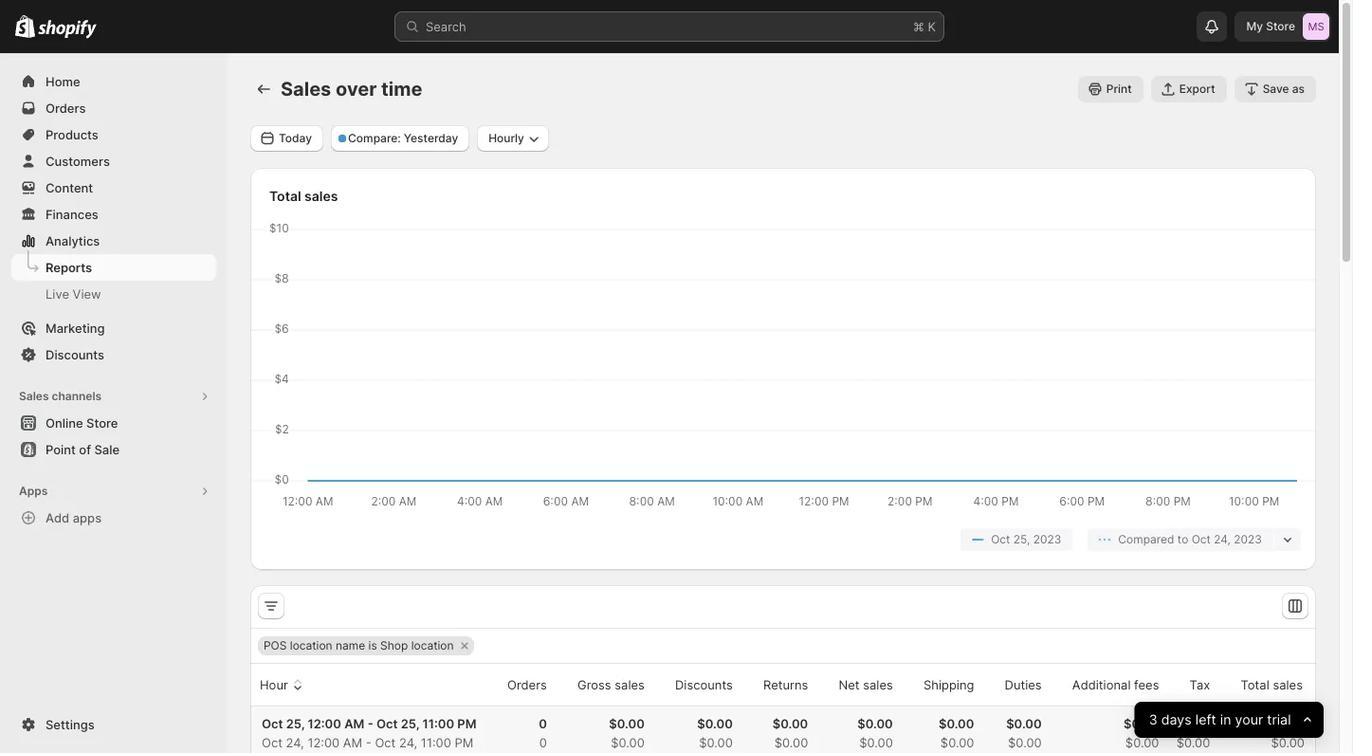 Task type: vqa. For each thing, say whether or not it's contained in the screenshot.


Task type: describe. For each thing, give the bounding box(es) containing it.
my store
[[1247, 19, 1296, 33]]

1 horizontal spatial 24,
[[399, 735, 418, 750]]

1 vertical spatial am
[[343, 735, 363, 750]]

2 2023 from the left
[[1235, 532, 1263, 546]]

to
[[1178, 532, 1189, 546]]

8 $0.00 $0.00 from the left
[[1175, 716, 1211, 750]]

orders inside button
[[508, 677, 547, 693]]

duties button
[[983, 667, 1045, 703]]

sale
[[94, 442, 120, 457]]

net
[[839, 677, 860, 693]]

reports
[[46, 260, 92, 275]]

tax button
[[1168, 667, 1214, 703]]

0 horizontal spatial 24,
[[286, 735, 304, 750]]

6 $0.00 $0.00 from the left
[[1007, 716, 1042, 750]]

customers link
[[11, 148, 216, 175]]

sales channels
[[19, 389, 102, 403]]

3 days left in your trial
[[1150, 711, 1292, 728]]

net sales button
[[817, 667, 896, 703]]

1 $0.00 $0.00 from the left
[[609, 716, 645, 750]]

0 vertical spatial total
[[269, 188, 301, 204]]

my
[[1247, 19, 1264, 33]]

additional fees
[[1073, 677, 1160, 693]]

0 vertical spatial am
[[345, 716, 365, 731]]

online store
[[46, 416, 118, 431]]

hourly
[[489, 131, 525, 145]]

store for online store
[[86, 416, 118, 431]]

shipping button
[[902, 667, 978, 703]]

add
[[46, 510, 70, 526]]

store for my store
[[1267, 19, 1296, 33]]

home
[[46, 74, 80, 89]]

is
[[369, 638, 377, 653]]

live view link
[[11, 281, 216, 307]]

home link
[[11, 68, 216, 95]]

additional
[[1073, 677, 1131, 693]]

2 horizontal spatial 24,
[[1214, 532, 1231, 546]]

2 12:00 from the top
[[308, 735, 340, 750]]

tax
[[1190, 677, 1211, 693]]

1 vertical spatial pm
[[455, 735, 474, 750]]

0 vertical spatial total sales
[[269, 188, 338, 204]]

0 inside 0 0
[[539, 735, 547, 750]]

orders inside 'link'
[[46, 101, 86, 116]]

analytics link
[[11, 228, 216, 254]]

search
[[426, 19, 467, 34]]

25, for 2023
[[1014, 532, 1031, 546]]

1 2023 from the left
[[1034, 532, 1062, 546]]

sales inside the gross sales button
[[615, 677, 645, 693]]

in
[[1221, 711, 1232, 728]]

5 $0.00 $0.00 from the left
[[939, 716, 975, 750]]

25, for 12:00
[[286, 716, 305, 731]]

as
[[1293, 82, 1305, 96]]

discounts link
[[11, 342, 216, 368]]

⌘
[[914, 19, 925, 34]]

sales for sales channels
[[19, 389, 49, 403]]

compare:
[[348, 131, 401, 145]]

content link
[[11, 175, 216, 201]]

pos
[[264, 638, 287, 653]]

online
[[46, 416, 83, 431]]

0 vertical spatial pm
[[458, 716, 477, 731]]

4 $0.00 $0.00 from the left
[[858, 716, 893, 750]]

hour
[[260, 677, 288, 693]]

fees
[[1135, 677, 1160, 693]]

returns
[[764, 677, 809, 693]]

point of sale button
[[0, 436, 228, 463]]

name
[[336, 638, 365, 653]]

oct 25, 2023
[[992, 532, 1062, 546]]

save as
[[1263, 82, 1305, 96]]

shopify image
[[38, 20, 97, 39]]

2 $0.00 $0.00 from the left
[[698, 716, 733, 750]]

export button
[[1151, 76, 1227, 102]]

sales over time
[[281, 78, 423, 101]]

print button
[[1078, 76, 1144, 102]]

apps
[[73, 510, 102, 526]]

today
[[279, 131, 312, 145]]

2 location from the left
[[411, 638, 454, 653]]

hourly button
[[477, 125, 549, 152]]

add apps button
[[11, 505, 216, 531]]

1 0 from the top
[[539, 716, 547, 731]]

⌘ k
[[914, 19, 936, 34]]

k
[[928, 19, 936, 34]]

products
[[46, 127, 98, 142]]

0 0
[[539, 716, 547, 750]]

online store link
[[11, 410, 216, 436]]

shop
[[381, 638, 408, 653]]

duties
[[1005, 677, 1042, 693]]

returns button
[[742, 667, 811, 703]]

live view
[[46, 286, 101, 302]]

point of sale
[[46, 442, 120, 457]]

discounts button
[[654, 667, 736, 703]]

marketing
[[46, 321, 105, 336]]

settings
[[46, 717, 95, 732]]

compared
[[1119, 532, 1175, 546]]

1 horizontal spatial 25,
[[401, 716, 420, 731]]

0 horizontal spatial discounts
[[46, 347, 104, 362]]

apps
[[19, 484, 48, 498]]

1 vertical spatial -
[[366, 735, 372, 750]]

shopify image
[[15, 15, 35, 38]]

finances
[[46, 207, 98, 222]]

today button
[[250, 125, 323, 152]]

gross sales button
[[556, 667, 648, 703]]

orders link
[[11, 95, 216, 121]]

reports link
[[11, 254, 216, 281]]

left
[[1196, 711, 1217, 728]]



Task type: locate. For each thing, give the bounding box(es) containing it.
orders up 0 0
[[508, 677, 547, 693]]

sales right net
[[863, 677, 893, 693]]

shipping
[[924, 677, 975, 693]]

$0.00 $0.00 down shipping
[[939, 716, 975, 750]]

total sales button
[[1220, 667, 1306, 703]]

1 vertical spatial total sales
[[1241, 677, 1303, 693]]

orders
[[46, 101, 86, 116], [508, 677, 547, 693]]

0 vertical spatial sales
[[281, 78, 331, 101]]

0
[[539, 716, 547, 731], [539, 735, 547, 750]]

settings link
[[11, 711, 216, 738]]

3 days left in your trial button
[[1135, 702, 1324, 738]]

1 vertical spatial 0
[[539, 735, 547, 750]]

store right the my at the right top of page
[[1267, 19, 1296, 33]]

sales for sales over time
[[281, 78, 331, 101]]

2 horizontal spatial 25,
[[1014, 532, 1031, 546]]

compare: yesterday button
[[331, 125, 470, 152]]

24,
[[1214, 532, 1231, 546], [286, 735, 304, 750], [399, 735, 418, 750]]

location right pos
[[290, 638, 333, 653]]

total sales down today
[[269, 188, 338, 204]]

apps button
[[11, 478, 216, 505]]

total sales inside button
[[1241, 677, 1303, 693]]

sales channels button
[[11, 383, 216, 410]]

my store image
[[1303, 13, 1330, 40]]

pm
[[458, 716, 477, 731], [455, 735, 474, 750]]

gross sales
[[578, 677, 645, 693]]

sales up online
[[19, 389, 49, 403]]

save as button
[[1235, 76, 1317, 102]]

11:00
[[423, 716, 454, 731], [421, 735, 451, 750]]

orders down home
[[46, 101, 86, 116]]

analytics
[[46, 233, 100, 249]]

2023
[[1034, 532, 1062, 546], [1235, 532, 1263, 546]]

1 horizontal spatial 2023
[[1235, 532, 1263, 546]]

1 vertical spatial 11:00
[[421, 735, 451, 750]]

1 horizontal spatial total sales
[[1241, 677, 1303, 693]]

$0.00 $0.00 down gross sales
[[609, 716, 645, 750]]

1 vertical spatial orders
[[508, 677, 547, 693]]

total inside button
[[1241, 677, 1270, 693]]

days
[[1162, 711, 1193, 728]]

$0.00 $0.00 down discounts button
[[698, 716, 733, 750]]

$0.00 $0.00 down duties
[[1007, 716, 1042, 750]]

12:00
[[308, 716, 341, 731], [308, 735, 340, 750]]

0 horizontal spatial 25,
[[286, 716, 305, 731]]

$0.00
[[609, 716, 645, 731], [698, 716, 733, 731], [773, 716, 809, 731], [858, 716, 893, 731], [939, 716, 975, 731], [1007, 716, 1042, 731], [1124, 716, 1160, 731], [1175, 716, 1211, 731], [1270, 716, 1305, 731], [611, 735, 645, 750], [699, 735, 733, 750], [775, 735, 809, 750], [860, 735, 893, 750], [941, 735, 975, 750], [1008, 735, 1042, 750], [1126, 735, 1160, 750], [1177, 735, 1211, 750], [1272, 735, 1305, 750]]

sales right gross
[[615, 677, 645, 693]]

sales
[[305, 188, 338, 204], [615, 677, 645, 693], [863, 677, 893, 693], [1273, 677, 1303, 693]]

sales inside total sales button
[[1273, 677, 1303, 693]]

0 vertical spatial 12:00
[[308, 716, 341, 731]]

finances link
[[11, 201, 216, 228]]

0 vertical spatial store
[[1267, 19, 1296, 33]]

-
[[368, 716, 373, 731], [366, 735, 372, 750]]

pos location name is shop location
[[264, 638, 454, 653]]

store up sale at the bottom left
[[86, 416, 118, 431]]

over
[[336, 78, 377, 101]]

marketing link
[[11, 315, 216, 342]]

discounts left returns button
[[675, 677, 733, 693]]

1 horizontal spatial sales
[[281, 78, 331, 101]]

0 horizontal spatial store
[[86, 416, 118, 431]]

gross
[[578, 677, 612, 693]]

total sales up trial
[[1241, 677, 1303, 693]]

additional fees button
[[1051, 667, 1163, 703]]

0 vertical spatial 0
[[539, 716, 547, 731]]

hour button
[[257, 667, 310, 703]]

time
[[381, 78, 423, 101]]

3 $0.00 $0.00 from the left
[[773, 716, 809, 750]]

$0.00 $0.00
[[609, 716, 645, 750], [698, 716, 733, 750], [773, 716, 809, 750], [858, 716, 893, 750], [939, 716, 975, 750], [1007, 716, 1042, 750], [1124, 716, 1160, 750], [1175, 716, 1211, 750], [1270, 716, 1305, 750]]

1 horizontal spatial store
[[1267, 19, 1296, 33]]

0 horizontal spatial location
[[290, 638, 333, 653]]

total down today dropdown button
[[269, 188, 301, 204]]

0 vertical spatial orders
[[46, 101, 86, 116]]

0 horizontal spatial sales
[[19, 389, 49, 403]]

total
[[269, 188, 301, 204], [1241, 677, 1270, 693]]

print
[[1107, 82, 1132, 96]]

1 12:00 from the top
[[308, 716, 341, 731]]

1 location from the left
[[290, 638, 333, 653]]

view
[[73, 286, 101, 302]]

your
[[1236, 711, 1264, 728]]

0 vertical spatial 11:00
[[423, 716, 454, 731]]

discounts inside button
[[675, 677, 733, 693]]

point
[[46, 442, 76, 457]]

$0.00 $0.00 left the in
[[1175, 716, 1211, 750]]

$0.00 $0.00 left days
[[1124, 716, 1160, 750]]

3
[[1150, 711, 1158, 728]]

1 vertical spatial store
[[86, 416, 118, 431]]

channels
[[52, 389, 102, 403]]

net sales
[[839, 677, 893, 693]]

location right shop
[[411, 638, 454, 653]]

content
[[46, 180, 93, 195]]

oct
[[992, 532, 1011, 546], [1192, 532, 1211, 546], [262, 716, 283, 731], [377, 716, 398, 731], [262, 735, 283, 750], [375, 735, 396, 750]]

0 horizontal spatial 2023
[[1034, 532, 1062, 546]]

1 vertical spatial total
[[1241, 677, 1270, 693]]

export
[[1180, 82, 1216, 96]]

$0.00 $0.00 down net sales
[[858, 716, 893, 750]]

0 horizontal spatial total
[[269, 188, 301, 204]]

discounts down marketing
[[46, 347, 104, 362]]

orders button
[[486, 667, 550, 703]]

2 0 from the top
[[539, 735, 547, 750]]

7 $0.00 $0.00 from the left
[[1124, 716, 1160, 750]]

0 horizontal spatial orders
[[46, 101, 86, 116]]

total sales
[[269, 188, 338, 204], [1241, 677, 1303, 693]]

oct 25, 12:00 am - oct 25, 11:00 pm oct 24, 12:00 am - oct 24, 11:00 pm
[[262, 716, 477, 750]]

9 $0.00 $0.00 from the left
[[1270, 716, 1305, 750]]

1 horizontal spatial total
[[1241, 677, 1270, 693]]

trial
[[1268, 711, 1292, 728]]

1 vertical spatial sales
[[19, 389, 49, 403]]

add apps
[[46, 510, 102, 526]]

store inside button
[[86, 416, 118, 431]]

save
[[1263, 82, 1290, 96]]

sales inside the sales channels button
[[19, 389, 49, 403]]

customers
[[46, 154, 110, 169]]

discounts
[[46, 347, 104, 362], [675, 677, 733, 693]]

1 vertical spatial discounts
[[675, 677, 733, 693]]

$0.00 $0.00 down returns
[[773, 716, 809, 750]]

1 horizontal spatial location
[[411, 638, 454, 653]]

live
[[46, 286, 69, 302]]

sales up today
[[281, 78, 331, 101]]

1 horizontal spatial orders
[[508, 677, 547, 693]]

point of sale link
[[11, 436, 216, 463]]

0 vertical spatial discounts
[[46, 347, 104, 362]]

sales up trial
[[1273, 677, 1303, 693]]

0 vertical spatial -
[[368, 716, 373, 731]]

total up your
[[1241, 677, 1270, 693]]

sales inside net sales button
[[863, 677, 893, 693]]

25,
[[1014, 532, 1031, 546], [286, 716, 305, 731], [401, 716, 420, 731]]

compare: yesterday
[[348, 131, 458, 145]]

1 horizontal spatial discounts
[[675, 677, 733, 693]]

sales down today
[[305, 188, 338, 204]]

online store button
[[0, 410, 228, 436]]

sales
[[281, 78, 331, 101], [19, 389, 49, 403]]

of
[[79, 442, 91, 457]]

yesterday
[[404, 131, 458, 145]]

$0.00 $0.00 right your
[[1270, 716, 1305, 750]]

1 vertical spatial 12:00
[[308, 735, 340, 750]]

0 horizontal spatial total sales
[[269, 188, 338, 204]]



